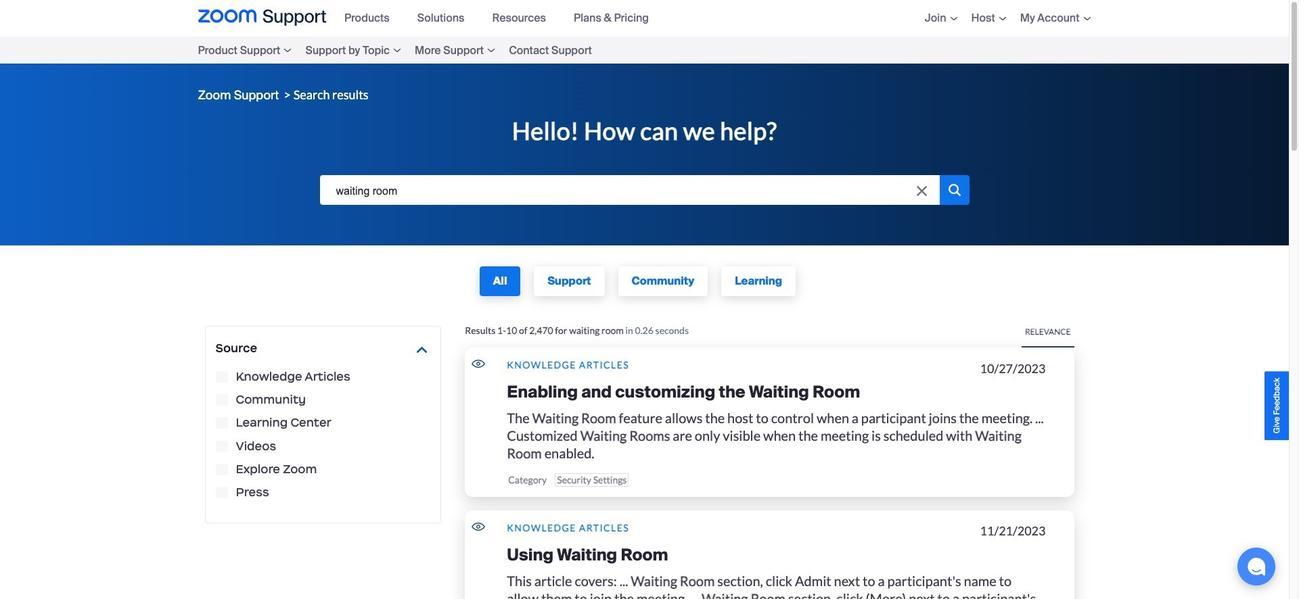 Task type: locate. For each thing, give the bounding box(es) containing it.
Press 6 results button
[[216, 487, 228, 499]]

group
[[216, 361, 431, 513]]

clear image
[[917, 186, 927, 196], [917, 186, 927, 196]]

Explore Zoom 372 results button
[[216, 464, 228, 476]]

menu bar
[[336, 0, 669, 37], [905, 0, 1091, 37], [198, 37, 639, 64]]

quickview image
[[472, 360, 485, 368], [472, 360, 485, 368], [472, 523, 485, 531], [472, 523, 485, 531]]

Learning Center 3 results button
[[216, 418, 228, 429]]

search image
[[948, 184, 961, 196]]

Search text field
[[320, 175, 940, 208]]

open chat image
[[1247, 558, 1266, 577]]

Sort results by Relevance radio
[[1025, 325, 1071, 338]]

search image
[[948, 184, 961, 196]]

None search field
[[320, 175, 940, 208]]



Task type: vqa. For each thing, say whether or not it's contained in the screenshot.
Setup
no



Task type: describe. For each thing, give the bounding box(es) containing it.
arrow up image
[[417, 347, 427, 353]]

Videos 8 results button
[[216, 441, 228, 452]]

Community 1,871 results button
[[216, 395, 228, 406]]

zoom support image
[[198, 9, 326, 27]]

Knowledge Articles 210 results button
[[216, 372, 228, 383]]

arrow up image
[[417, 345, 427, 355]]



